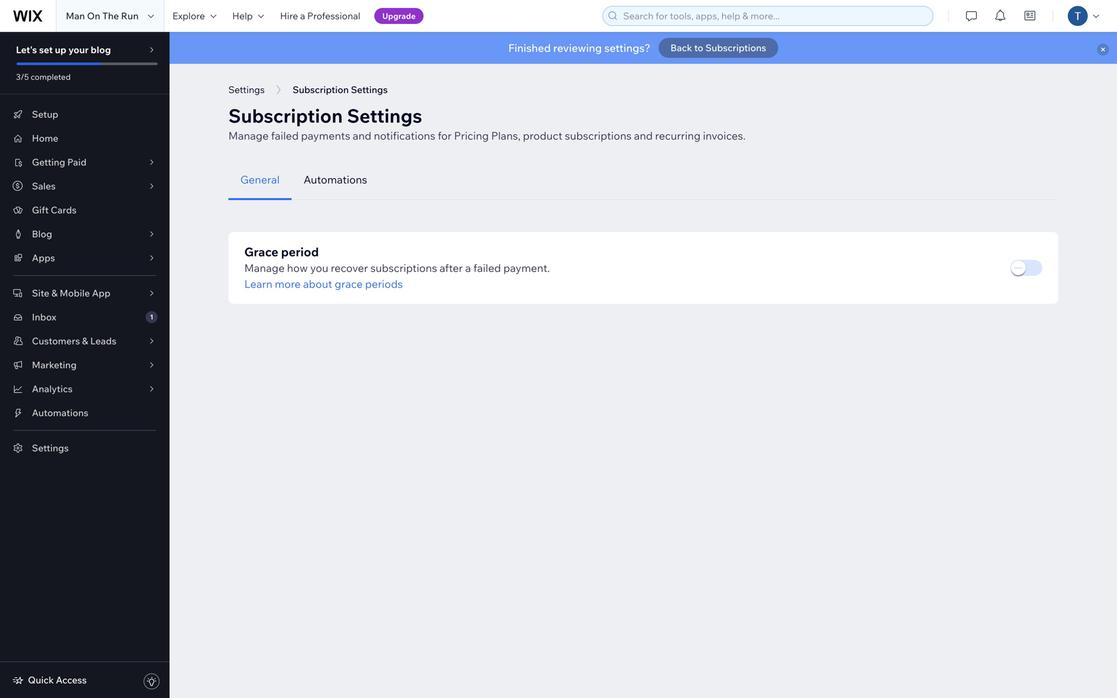 Task type: locate. For each thing, give the bounding box(es) containing it.
subscription settings button
[[286, 80, 394, 100]]

about
[[303, 277, 332, 291]]

& for site
[[51, 287, 58, 299]]

hire a professional link
[[272, 0, 368, 32]]

1 horizontal spatial &
[[82, 335, 88, 347]]

you
[[310, 261, 328, 275]]

0 horizontal spatial a
[[300, 10, 305, 22]]

site & mobile app button
[[0, 281, 170, 305]]

marketing button
[[0, 353, 170, 377]]

site
[[32, 287, 49, 299]]

run
[[121, 10, 139, 22]]

subscription inside 'button'
[[293, 84, 349, 95]]

0 vertical spatial failed
[[271, 129, 299, 142]]

1 horizontal spatial and
[[634, 129, 653, 142]]

finished reviewing settings?
[[508, 41, 650, 55]]

0 vertical spatial a
[[300, 10, 305, 22]]

on
[[87, 10, 100, 22]]

cards
[[51, 204, 77, 216]]

subscriptions right product
[[565, 129, 632, 142]]

set
[[39, 44, 53, 56]]

finished
[[508, 41, 551, 55]]

back to subscriptions
[[670, 42, 766, 54]]

0 vertical spatial subscription
[[293, 84, 349, 95]]

learn more about grace periods link
[[244, 276, 550, 292]]

automations down payments on the left top of page
[[304, 173, 367, 186]]

subscriptions
[[565, 129, 632, 142], [370, 261, 437, 275]]

Search for tools, apps, help & more... field
[[619, 7, 929, 25]]

manage down grace
[[244, 261, 285, 275]]

learn
[[244, 277, 272, 291]]

0 horizontal spatial automations
[[32, 407, 88, 419]]

and right payments on the left top of page
[[353, 129, 371, 142]]

subscription for subscription settings manage failed payments and notifications for pricing plans, product subscriptions and recurring invoices.
[[228, 104, 343, 127]]

0 horizontal spatial subscriptions
[[370, 261, 437, 275]]

automations down "analytics"
[[32, 407, 88, 419]]

let's set up your blog
[[16, 44, 111, 56]]

upgrade
[[382, 11, 416, 21]]

general button
[[228, 160, 292, 200]]

and left recurring on the top right of the page
[[634, 129, 653, 142]]

manage inside grace period manage how you recover subscriptions after a failed payment. learn more about grace periods
[[244, 261, 285, 275]]

1 horizontal spatial automations
[[304, 173, 367, 186]]

automations link
[[0, 401, 170, 425]]

0 horizontal spatial &
[[51, 287, 58, 299]]

setup
[[32, 108, 58, 120]]

period
[[281, 244, 319, 259]]

mobile
[[60, 287, 90, 299]]

man on the run
[[66, 10, 139, 22]]

and
[[353, 129, 371, 142], [634, 129, 653, 142]]

home
[[32, 132, 58, 144]]

periods
[[365, 277, 403, 291]]

reviewing
[[553, 41, 602, 55]]

1 vertical spatial a
[[465, 261, 471, 275]]

1 horizontal spatial subscriptions
[[565, 129, 632, 142]]

automations button
[[292, 160, 379, 200]]

1 vertical spatial failed
[[473, 261, 501, 275]]

1 vertical spatial &
[[82, 335, 88, 347]]

& for customers
[[82, 335, 88, 347]]

app
[[92, 287, 110, 299]]

blog button
[[0, 222, 170, 246]]

failed
[[271, 129, 299, 142], [473, 261, 501, 275]]

subscription inside the subscription settings manage failed payments and notifications for pricing plans, product subscriptions and recurring invoices.
[[228, 104, 343, 127]]

3/5
[[16, 72, 29, 82]]

3/5 completed
[[16, 72, 71, 82]]

grace period manage how you recover subscriptions after a failed payment. learn more about grace periods
[[244, 244, 550, 291]]

1 horizontal spatial failed
[[473, 261, 501, 275]]

gift
[[32, 204, 49, 216]]

& left leads
[[82, 335, 88, 347]]

recurring
[[655, 129, 701, 142]]

0 vertical spatial subscriptions
[[565, 129, 632, 142]]

manage inside the subscription settings manage failed payments and notifications for pricing plans, product subscriptions and recurring invoices.
[[228, 129, 269, 142]]

failed right after at the left top of the page
[[473, 261, 501, 275]]

getting paid
[[32, 156, 87, 168]]

manage
[[228, 129, 269, 142], [244, 261, 285, 275]]

upgrade button
[[374, 8, 424, 24]]

gift cards link
[[0, 198, 170, 222]]

subscriptions up learn more about grace periods link
[[370, 261, 437, 275]]

& right site
[[51, 287, 58, 299]]

a right hire
[[300, 10, 305, 22]]

subscription
[[293, 84, 349, 95], [228, 104, 343, 127]]

settings
[[228, 84, 265, 95], [351, 84, 388, 95], [347, 104, 422, 127], [32, 442, 69, 454]]

tab list
[[228, 160, 1058, 200]]

general
[[240, 173, 280, 186]]

1 vertical spatial subscriptions
[[370, 261, 437, 275]]

back to subscriptions button
[[658, 38, 778, 58]]

product
[[523, 129, 562, 142]]

failed left payments on the left top of page
[[271, 129, 299, 142]]

a right after at the left top of the page
[[465, 261, 471, 275]]

sales button
[[0, 174, 170, 198]]

1 vertical spatial manage
[[244, 261, 285, 275]]

a
[[300, 10, 305, 22], [465, 261, 471, 275]]

0 horizontal spatial and
[[353, 129, 371, 142]]

manage up general
[[228, 129, 269, 142]]

automations
[[304, 173, 367, 186], [32, 407, 88, 419]]

subscription settings manage failed payments and notifications for pricing plans, product subscriptions and recurring invoices.
[[228, 104, 746, 142]]

notifications
[[374, 129, 435, 142]]

1 vertical spatial subscription
[[228, 104, 343, 127]]

0 vertical spatial manage
[[228, 129, 269, 142]]

explore
[[172, 10, 205, 22]]

0 vertical spatial &
[[51, 287, 58, 299]]

settings link
[[0, 436, 170, 460]]

subscription for subscription settings
[[293, 84, 349, 95]]

settings inside button
[[228, 84, 265, 95]]

analytics button
[[0, 377, 170, 401]]

quick access button
[[12, 674, 87, 686]]

plans,
[[491, 129, 521, 142]]

customers & leads button
[[0, 329, 170, 353]]

quick access
[[28, 674, 87, 686]]

1 horizontal spatial a
[[465, 261, 471, 275]]

failed inside the subscription settings manage failed payments and notifications for pricing plans, product subscriptions and recurring invoices.
[[271, 129, 299, 142]]

1 vertical spatial automations
[[32, 407, 88, 419]]

hire a professional
[[280, 10, 360, 22]]

manage for grace
[[244, 261, 285, 275]]

0 horizontal spatial failed
[[271, 129, 299, 142]]

0 vertical spatial automations
[[304, 173, 367, 186]]

finished reviewing settings? alert
[[170, 32, 1117, 64]]



Task type: vqa. For each thing, say whether or not it's contained in the screenshot.
1
yes



Task type: describe. For each thing, give the bounding box(es) containing it.
blog
[[32, 228, 52, 240]]

pricing
[[454, 129, 489, 142]]

customers
[[32, 335, 80, 347]]

sidebar element
[[0, 32, 170, 698]]

back
[[670, 42, 692, 54]]

to
[[694, 42, 703, 54]]

analytics
[[32, 383, 73, 395]]

subscription settings
[[293, 84, 388, 95]]

gift cards
[[32, 204, 77, 216]]

automations inside button
[[304, 173, 367, 186]]

how
[[287, 261, 308, 275]]

home link
[[0, 126, 170, 150]]

1 and from the left
[[353, 129, 371, 142]]

after
[[440, 261, 463, 275]]

grace
[[244, 244, 278, 259]]

site & mobile app
[[32, 287, 110, 299]]

customers & leads
[[32, 335, 116, 347]]

setup link
[[0, 102, 170, 126]]

let's
[[16, 44, 37, 56]]

up
[[55, 44, 66, 56]]

settings button
[[222, 80, 271, 100]]

manage for subscription
[[228, 129, 269, 142]]

access
[[56, 674, 87, 686]]

more
[[275, 277, 301, 291]]

your
[[68, 44, 89, 56]]

subscriptions inside the subscription settings manage failed payments and notifications for pricing plans, product subscriptions and recurring invoices.
[[565, 129, 632, 142]]

invoices.
[[703, 129, 746, 142]]

automations inside sidebar element
[[32, 407, 88, 419]]

getting
[[32, 156, 65, 168]]

inbox
[[32, 311, 56, 323]]

tab list containing general
[[228, 160, 1058, 200]]

1
[[150, 313, 153, 321]]

payment.
[[503, 261, 550, 275]]

a inside grace period manage how you recover subscriptions after a failed payment. learn more about grace periods
[[465, 261, 471, 275]]

quick
[[28, 674, 54, 686]]

grace
[[335, 277, 363, 291]]

apps button
[[0, 246, 170, 270]]

settings inside the subscription settings manage failed payments and notifications for pricing plans, product subscriptions and recurring invoices.
[[347, 104, 422, 127]]

for
[[438, 129, 452, 142]]

recover
[[331, 261, 368, 275]]

paid
[[67, 156, 87, 168]]

leads
[[90, 335, 116, 347]]

completed
[[31, 72, 71, 82]]

a inside hire a professional link
[[300, 10, 305, 22]]

getting paid button
[[0, 150, 170, 174]]

apps
[[32, 252, 55, 264]]

settings?
[[604, 41, 650, 55]]

blog
[[91, 44, 111, 56]]

hire
[[280, 10, 298, 22]]

man
[[66, 10, 85, 22]]

2 and from the left
[[634, 129, 653, 142]]

sales
[[32, 180, 56, 192]]

subscriptions
[[705, 42, 766, 54]]

the
[[102, 10, 119, 22]]

help
[[232, 10, 253, 22]]

subscriptions inside grace period manage how you recover subscriptions after a failed payment. learn more about grace periods
[[370, 261, 437, 275]]

failed inside grace period manage how you recover subscriptions after a failed payment. learn more about grace periods
[[473, 261, 501, 275]]

help button
[[224, 0, 272, 32]]

professional
[[307, 10, 360, 22]]

settings inside 'button'
[[351, 84, 388, 95]]

settings inside 'link'
[[32, 442, 69, 454]]

marketing
[[32, 359, 77, 371]]

payments
[[301, 129, 350, 142]]



